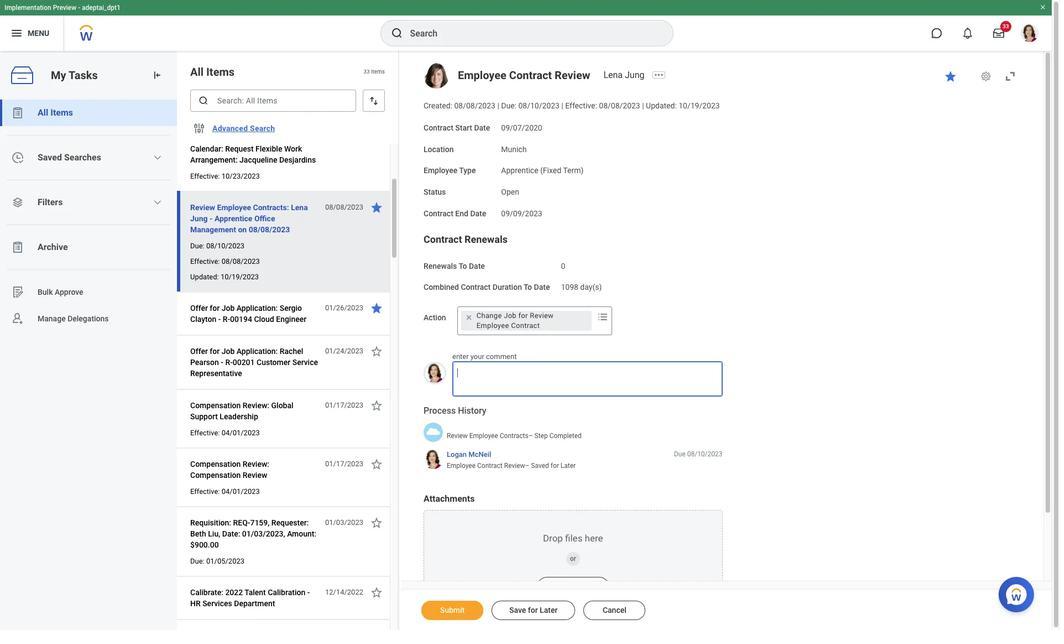 Task type: describe. For each thing, give the bounding box(es) containing it.
manage
[[38, 314, 66, 323]]

due: for requisition: req-7159, requester: beth liu, date: 01/03/2023, amount: $900.00
[[190, 557, 205, 565]]

contract inside process history 'region'
[[477, 462, 503, 470]]

all items inside the item list element
[[190, 65, 235, 79]]

chevron down image
[[153, 153, 162, 162]]

close environment banner image
[[1040, 4, 1047, 11]]

10/19/2023 inside the item list element
[[221, 273, 259, 281]]

bulk approve link
[[0, 279, 177, 305]]

renewals to date element
[[561, 255, 566, 271]]

0 horizontal spatial to
[[459, 261, 467, 270]]

change job for review employee contract
[[477, 311, 554, 330]]

review: for compensation
[[243, 460, 269, 469]]

review inside review employee contracts: lena jung - apprentice office management on 08/08/2023
[[190, 203, 215, 212]]

compensation review: global support leadership
[[190, 401, 294, 421]]

update employee's work schedule calendar: request flexible work arrangement: jacqueline desjardins button
[[190, 131, 319, 167]]

combined contract duration to date element
[[561, 276, 602, 293]]

date left "1098" at top
[[534, 283, 550, 292]]

or
[[570, 555, 576, 562]]

due: 08/10/2023
[[190, 242, 245, 250]]

contract renewals group
[[424, 233, 1022, 293]]

effective: 08/08/2023
[[190, 257, 260, 266]]

– for employee contract review
[[525, 462, 530, 470]]

saved searches button
[[0, 144, 177, 171]]

saved inside saved searches dropdown button
[[38, 152, 62, 163]]

beth
[[190, 529, 206, 538]]

enter
[[452, 352, 469, 361]]

x small image
[[463, 312, 474, 323]]

desjardins
[[279, 155, 316, 164]]

3 | from the left
[[642, 101, 644, 110]]

1098 day(s)
[[561, 283, 602, 292]]

0 vertical spatial apprentice
[[501, 166, 539, 175]]

‎- for pearson
[[221, 358, 223, 367]]

inbox large image
[[993, 28, 1005, 39]]

type
[[459, 166, 476, 175]]

employee type
[[424, 166, 476, 175]]

attachments
[[424, 493, 475, 504]]

compensation for support
[[190, 401, 241, 410]]

date for contract start date
[[474, 123, 490, 132]]

employee right employee's photo (lena jung)
[[458, 69, 507, 82]]

amount:
[[287, 529, 317, 538]]

employee's
[[217, 133, 256, 142]]

contract down renewals to date
[[461, 283, 491, 292]]

lena jung
[[604, 70, 645, 80]]

saved searches
[[38, 152, 101, 163]]

filters
[[38, 197, 63, 207]]

0 horizontal spatial renewals
[[424, 261, 457, 270]]

- inside review employee contracts: lena jung - apprentice office management on 08/08/2023
[[210, 214, 213, 223]]

completed
[[550, 432, 582, 440]]

all items inside button
[[38, 107, 73, 118]]

item list element
[[177, 51, 399, 630]]

- inside menu banner
[[78, 4, 80, 12]]

combined contract duration to date
[[424, 283, 550, 292]]

cancel button
[[584, 601, 646, 620]]

33 for 33 items
[[364, 69, 370, 75]]

for for save for later
[[528, 606, 538, 615]]

renewals to date
[[424, 261, 485, 270]]

requisition: req-7159, requester: beth liu, date: 01/03/2023, amount: $900.00 button
[[190, 516, 319, 552]]

apprentice (fixed term) element
[[501, 164, 584, 175]]

job for offer for job application: rachel pearson ‎- r-00201 customer service representative
[[222, 347, 235, 356]]

due: 01/05/2023
[[190, 557, 245, 565]]

date for renewals to date
[[469, 261, 485, 270]]

all inside the item list element
[[190, 65, 204, 79]]

lena jung element
[[604, 70, 651, 80]]

change job for review employee contract element
[[477, 311, 587, 331]]

1 horizontal spatial 10/19/2023
[[679, 101, 720, 110]]

employee's photo (logan mcneil) image
[[424, 362, 446, 385]]

manage delegations link
[[0, 305, 177, 332]]

3 compensation from the top
[[190, 471, 241, 480]]

Search Workday  search field
[[410, 21, 650, 45]]

0 vertical spatial updated:
[[646, 101, 677, 110]]

logan
[[447, 450, 467, 459]]

for inside change job for review employee contract
[[519, 311, 528, 320]]

1098
[[561, 283, 579, 292]]

r- for 00194
[[223, 315, 230, 324]]

effective: 10/23/2023
[[190, 172, 260, 180]]

for for offer for job application: rachel pearson ‎- r-00201 customer service representative
[[210, 347, 220, 356]]

contract down search workday 'search field'
[[509, 69, 552, 82]]

12/14/2022
[[325, 588, 363, 596]]

calendar:
[[190, 144, 223, 153]]

date:
[[222, 529, 240, 538]]

2022
[[225, 588, 243, 597]]

compensation for review
[[190, 460, 241, 469]]

‎- for clayton
[[218, 315, 221, 324]]

update
[[190, 133, 215, 142]]

08/10/2023 for due 08/10/2023
[[687, 450, 723, 458]]

my tasks
[[51, 68, 98, 82]]

day(s)
[[580, 283, 602, 292]]

history
[[458, 406, 487, 416]]

sergio
[[280, 304, 302, 313]]

contracts:
[[253, 203, 289, 212]]

review employee contracts: lena jung - apprentice office management on 08/08/2023 button
[[190, 201, 319, 236]]

mcneil
[[469, 450, 491, 459]]

customer
[[257, 358, 291, 367]]

items inside button
[[50, 107, 73, 118]]

configure image
[[193, 122, 206, 135]]

0
[[561, 261, 566, 270]]

contract up location
[[424, 123, 453, 132]]

01/05/2023
[[206, 557, 245, 565]]

advanced
[[212, 124, 248, 133]]

calibration
[[268, 588, 306, 597]]

09/09/2023
[[501, 209, 543, 218]]

process history
[[424, 406, 487, 416]]

offer for job application: sergio clayton ‎- r-00194 cloud engineer
[[190, 304, 307, 324]]

apprentice inside review employee contracts: lena jung - apprentice office management on 08/08/2023
[[215, 214, 252, 223]]

contract renewals
[[424, 233, 508, 245]]

saved inside process history 'region'
[[531, 462, 549, 470]]

req-
[[233, 518, 250, 527]]

bulk approve
[[38, 287, 83, 296]]

menu banner
[[0, 0, 1052, 51]]

management
[[190, 225, 236, 234]]

cancel
[[603, 606, 627, 615]]

term)
[[563, 166, 584, 175]]

contract down status
[[424, 209, 453, 218]]

employee up mcneil
[[469, 432, 498, 440]]

calibrate: 2022 talent calibration - hr services department
[[190, 588, 310, 608]]

33 for 33
[[1003, 23, 1009, 29]]

adeptai_dpt1
[[82, 4, 121, 12]]

requisition: req-7159, requester: beth liu, date: 01/03/2023, amount: $900.00
[[190, 518, 317, 549]]

gear image
[[981, 71, 992, 82]]

1 | from the left
[[498, 101, 499, 110]]

employee inside change job for review employee contract
[[477, 321, 509, 330]]

clock check image
[[11, 151, 24, 164]]

employee contract review – saved for later
[[447, 462, 576, 470]]

later inside process history 'region'
[[561, 462, 576, 470]]

tasks
[[69, 68, 98, 82]]

Search: All Items text field
[[190, 90, 356, 112]]

offer for job application: sergio clayton ‎- r-00194 cloud engineer button
[[190, 301, 319, 326]]

implementation
[[4, 4, 51, 12]]

1 horizontal spatial work
[[284, 144, 302, 153]]

bulk
[[38, 287, 53, 296]]

your
[[471, 352, 484, 361]]

00201
[[233, 358, 255, 367]]

services
[[203, 599, 232, 608]]

jung inside review employee contracts: lena jung - apprentice office management on 08/08/2023
[[190, 214, 208, 223]]

08/10/2023 for due: 08/10/2023
[[206, 242, 245, 250]]

change job for review employee contract, press delete to clear value. option
[[461, 311, 592, 331]]

due
[[674, 450, 686, 458]]

offer for offer for job application: sergio clayton ‎- r-00194 cloud engineer
[[190, 304, 208, 313]]

submit
[[440, 606, 465, 615]]

application: for cloud
[[237, 304, 278, 313]]

location
[[424, 145, 454, 154]]

prompts image
[[596, 310, 609, 324]]

calibrate: 2022 talent calibration - hr services department button
[[190, 586, 319, 610]]

action
[[424, 313, 446, 322]]

compensation review: global support leadership button
[[190, 399, 319, 423]]

- inside calibrate: 2022 talent calibration - hr services department
[[307, 588, 310, 597]]

implementation preview -   adeptai_dpt1
[[4, 4, 121, 12]]

compensation review: compensation review button
[[190, 457, 319, 482]]

clipboard image for archive
[[11, 241, 24, 254]]

request
[[225, 144, 254, 153]]

01/03/2023,
[[242, 529, 285, 538]]

apprentice (fixed term)
[[501, 166, 584, 175]]



Task type: locate. For each thing, give the bounding box(es) containing it.
for
[[210, 304, 220, 313], [519, 311, 528, 320], [210, 347, 220, 356], [551, 462, 559, 470], [528, 606, 538, 615]]

for inside offer for job application: sergio clayton ‎- r-00194 cloud engineer
[[210, 304, 220, 313]]

archive button
[[0, 234, 177, 261]]

review employee contracts: lena jung - apprentice office management on 08/08/2023
[[190, 203, 308, 234]]

04/01/2023 down compensation review: compensation review on the bottom left of the page
[[222, 487, 260, 496]]

employee down logan
[[447, 462, 476, 470]]

end
[[455, 209, 468, 218]]

01/17/2023 for compensation review: global support leadership
[[325, 401, 363, 409]]

01/17/2023 for compensation review: compensation review
[[325, 460, 363, 468]]

08/10/2023
[[519, 101, 560, 110], [206, 242, 245, 250], [687, 450, 723, 458]]

-
[[78, 4, 80, 12], [210, 214, 213, 223], [307, 588, 310, 597]]

2 vertical spatial -
[[307, 588, 310, 597]]

open
[[501, 188, 519, 196]]

search image
[[198, 95, 209, 106]]

0 vertical spatial later
[[561, 462, 576, 470]]

saved down step
[[531, 462, 549, 470]]

due: up 'contract start date' element
[[501, 101, 517, 110]]

update employee's work schedule calendar: request flexible work arrangement: jacqueline desjardins
[[190, 133, 316, 164]]

2 review: from the top
[[243, 460, 269, 469]]

perspective image
[[11, 196, 24, 209]]

2 04/01/2023 from the top
[[222, 487, 260, 496]]

0 vertical spatial compensation
[[190, 401, 241, 410]]

review inside change job for review employee contract
[[530, 311, 554, 320]]

contract inside change job for review employee contract
[[511, 321, 540, 330]]

job inside offer for job application: sergio clayton ‎- r-00194 cloud engineer
[[222, 304, 235, 313]]

for inside offer for job application: rachel pearson ‎- r-00201 customer service representative
[[210, 347, 220, 356]]

1 vertical spatial –
[[525, 462, 530, 470]]

clipboard image for all items
[[11, 106, 24, 119]]

fullscreen image
[[1004, 70, 1017, 83]]

0 vertical spatial all items
[[190, 65, 235, 79]]

review: inside compensation review: compensation review
[[243, 460, 269, 469]]

0 horizontal spatial all
[[38, 107, 48, 118]]

1 vertical spatial saved
[[531, 462, 549, 470]]

department
[[234, 599, 275, 608]]

arrangement:
[[190, 155, 238, 164]]

application: inside offer for job application: sergio clayton ‎- r-00194 cloud engineer
[[237, 304, 278, 313]]

justify image
[[10, 27, 23, 40]]

jung
[[625, 70, 645, 80], [190, 214, 208, 223]]

0 vertical spatial saved
[[38, 152, 62, 163]]

0 horizontal spatial jung
[[190, 214, 208, 223]]

clipboard image inside all items button
[[11, 106, 24, 119]]

04/01/2023 for support
[[222, 429, 260, 437]]

all up search image in the top left of the page
[[190, 65, 204, 79]]

duration
[[493, 283, 522, 292]]

1 compensation from the top
[[190, 401, 241, 410]]

10/23/2023
[[222, 172, 260, 180]]

review: up 'leadership'
[[243, 401, 269, 410]]

08/10/2023 inside process history 'region'
[[687, 450, 723, 458]]

work down schedule
[[284, 144, 302, 153]]

employee inside review employee contracts: lena jung - apprentice office management on 08/08/2023
[[217, 203, 251, 212]]

application: up the '00201'
[[237, 347, 278, 356]]

0 horizontal spatial all items
[[38, 107, 73, 118]]

1 horizontal spatial all
[[190, 65, 204, 79]]

1 vertical spatial all
[[38, 107, 48, 118]]

requester:
[[272, 518, 309, 527]]

later
[[561, 462, 576, 470], [540, 606, 558, 615]]

1 04/01/2023 from the top
[[222, 429, 260, 437]]

1 vertical spatial to
[[524, 283, 532, 292]]

for inside process history 'region'
[[551, 462, 559, 470]]

08/08/2023 inside review employee contracts: lena jung - apprentice office management on 08/08/2023
[[249, 225, 290, 234]]

saved right 'clock check' image
[[38, 152, 62, 163]]

review: for global
[[243, 401, 269, 410]]

0 horizontal spatial 08/10/2023
[[206, 242, 245, 250]]

1 horizontal spatial all items
[[190, 65, 235, 79]]

step
[[535, 432, 548, 440]]

job
[[222, 304, 235, 313], [504, 311, 517, 320], [222, 347, 235, 356]]

all items down "my"
[[38, 107, 73, 118]]

effective: 04/01/2023 for support
[[190, 429, 260, 437]]

2 01/17/2023 from the top
[[325, 460, 363, 468]]

0 vertical spatial lena
[[604, 70, 623, 80]]

contracts
[[500, 432, 529, 440]]

all items up search image in the top left of the page
[[190, 65, 235, 79]]

updated: inside the item list element
[[190, 273, 219, 281]]

effective: 04/01/2023 for review
[[190, 487, 260, 496]]

application: inside offer for job application: rachel pearson ‎- r-00201 customer service representative
[[237, 347, 278, 356]]

2 horizontal spatial |
[[642, 101, 644, 110]]

‎- inside offer for job application: rachel pearson ‎- r-00201 customer service representative
[[221, 358, 223, 367]]

0 horizontal spatial items
[[50, 107, 73, 118]]

contract
[[509, 69, 552, 82], [424, 123, 453, 132], [424, 209, 453, 218], [424, 233, 462, 245], [461, 283, 491, 292], [511, 321, 540, 330], [477, 462, 503, 470]]

enter your comment text field
[[452, 361, 723, 397]]

job right change
[[504, 311, 517, 320]]

– down review employee contracts – step completed
[[525, 462, 530, 470]]

1 horizontal spatial to
[[524, 283, 532, 292]]

action bar region
[[399, 590, 1052, 630]]

33
[[1003, 23, 1009, 29], [364, 69, 370, 75]]

clipboard image inside the archive button
[[11, 241, 24, 254]]

updated: 10/19/2023
[[190, 273, 259, 281]]

offer up clayton on the left
[[190, 304, 208, 313]]

search image
[[390, 27, 404, 40]]

0 vertical spatial 08/10/2023
[[519, 101, 560, 110]]

offer for job application: rachel pearson ‎- r-00201 customer service representative
[[190, 347, 318, 378]]

all up saved searches
[[38, 107, 48, 118]]

04/01/2023 for review
[[222, 487, 260, 496]]

effective: 04/01/2023 down compensation review: compensation review on the bottom left of the page
[[190, 487, 260, 496]]

lena inside review employee contracts: lena jung - apprentice office management on 08/08/2023
[[291, 203, 308, 212]]

date up combined contract duration to date
[[469, 261, 485, 270]]

1 vertical spatial application:
[[237, 347, 278, 356]]

clipboard image up 'clock check' image
[[11, 106, 24, 119]]

0 horizontal spatial work
[[258, 133, 275, 142]]

calibrate:
[[190, 588, 223, 597]]

33 inside the item list element
[[364, 69, 370, 75]]

talent
[[245, 588, 266, 597]]

‎- up representative
[[221, 358, 223, 367]]

08/08/2023
[[454, 101, 496, 110], [599, 101, 640, 110], [325, 203, 363, 211], [249, 225, 290, 234], [222, 257, 260, 266]]

contract end date element
[[501, 202, 543, 219]]

1 vertical spatial r-
[[225, 358, 233, 367]]

1 vertical spatial 04/01/2023
[[222, 487, 260, 496]]

0 vertical spatial 10/19/2023
[[679, 101, 720, 110]]

job for offer for job application: sergio clayton ‎- r-00194 cloud engineer
[[222, 304, 235, 313]]

created: 08/08/2023 | due: 08/10/2023 | effective: 08/08/2023 | updated: 10/19/2023
[[424, 101, 720, 110]]

1 application: from the top
[[237, 304, 278, 313]]

my tasks element
[[0, 51, 177, 630]]

compensation down support
[[190, 460, 241, 469]]

0 horizontal spatial saved
[[38, 152, 62, 163]]

offer up pearson
[[190, 347, 208, 356]]

7159,
[[250, 518, 270, 527]]

01/03/2023
[[325, 518, 363, 527]]

effective: 04/01/2023 down 'leadership'
[[190, 429, 260, 437]]

2 application: from the top
[[237, 347, 278, 356]]

0 vertical spatial work
[[258, 133, 275, 142]]

33 items
[[364, 69, 385, 75]]

1 vertical spatial lena
[[291, 203, 308, 212]]

33 inside button
[[1003, 23, 1009, 29]]

1 horizontal spatial jung
[[625, 70, 645, 80]]

application: for customer
[[237, 347, 278, 356]]

1 vertical spatial ‎-
[[221, 358, 223, 367]]

1 vertical spatial review:
[[243, 460, 269, 469]]

munich
[[501, 145, 527, 154]]

star image
[[370, 345, 383, 358]]

0 vertical spatial –
[[529, 432, 533, 440]]

2 offer from the top
[[190, 347, 208, 356]]

0 horizontal spatial 10/19/2023
[[221, 273, 259, 281]]

1 vertical spatial due:
[[190, 242, 205, 250]]

apprentice down munich
[[501, 166, 539, 175]]

r- for 00201
[[225, 358, 233, 367]]

0 vertical spatial items
[[206, 65, 235, 79]]

1 vertical spatial -
[[210, 214, 213, 223]]

0 horizontal spatial 33
[[364, 69, 370, 75]]

office
[[254, 214, 275, 223]]

10/19/2023
[[679, 101, 720, 110], [221, 273, 259, 281]]

for down duration
[[519, 311, 528, 320]]

later inside button
[[540, 606, 558, 615]]

1 vertical spatial 33
[[364, 69, 370, 75]]

logan mcneil button
[[447, 450, 491, 459]]

08/10/2023 up 'contract start date' element
[[519, 101, 560, 110]]

requisition:
[[190, 518, 231, 527]]

schedule
[[277, 133, 309, 142]]

due: down management
[[190, 242, 205, 250]]

process history region
[[424, 405, 723, 474]]

date right the end
[[470, 209, 486, 218]]

work down search
[[258, 133, 275, 142]]

2 vertical spatial due:
[[190, 557, 205, 565]]

date right start
[[474, 123, 490, 132]]

updated: down lena jung element
[[646, 101, 677, 110]]

1 horizontal spatial lena
[[604, 70, 623, 80]]

due: down $900.00 at the bottom left
[[190, 557, 205, 565]]

menu button
[[0, 15, 64, 51]]

0 horizontal spatial -
[[78, 4, 80, 12]]

1 vertical spatial updated:
[[190, 273, 219, 281]]

–
[[529, 432, 533, 440], [525, 462, 530, 470]]

‎- right clayton on the left
[[218, 315, 221, 324]]

0 vertical spatial 01/17/2023
[[325, 401, 363, 409]]

0 vertical spatial 33
[[1003, 23, 1009, 29]]

submit button
[[422, 601, 483, 620]]

lena right contracts:
[[291, 203, 308, 212]]

0 vertical spatial all
[[190, 65, 204, 79]]

contract end date
[[424, 209, 486, 218]]

offer for offer for job application: rachel pearson ‎- r-00201 customer service representative
[[190, 347, 208, 356]]

0 vertical spatial application:
[[237, 304, 278, 313]]

0 horizontal spatial updated:
[[190, 273, 219, 281]]

0 horizontal spatial later
[[540, 606, 558, 615]]

attachments region
[[424, 493, 723, 622]]

1 vertical spatial offer
[[190, 347, 208, 356]]

(fixed
[[540, 166, 562, 175]]

rename image
[[11, 285, 24, 299]]

compensation up support
[[190, 401, 241, 410]]

1 offer from the top
[[190, 304, 208, 313]]

job up 00194
[[222, 304, 235, 313]]

1 vertical spatial items
[[50, 107, 73, 118]]

all inside all items button
[[38, 107, 48, 118]]

pearson
[[190, 358, 219, 367]]

contract start date element
[[501, 117, 543, 133]]

open element
[[501, 185, 519, 196]]

33 left items on the left of the page
[[364, 69, 370, 75]]

employee down location
[[424, 166, 458, 175]]

clipboard image left archive
[[11, 241, 24, 254]]

due: for review employee contracts: lena jung - apprentice office management on 08/08/2023
[[190, 242, 205, 250]]

renewals
[[465, 233, 508, 245], [424, 261, 457, 270]]

2 effective: 04/01/2023 from the top
[[190, 487, 260, 496]]

‎- inside offer for job application: sergio clayton ‎- r-00194 cloud engineer
[[218, 315, 221, 324]]

0 vertical spatial ‎-
[[218, 315, 221, 324]]

jacqueline
[[240, 155, 277, 164]]

to down contract renewals button
[[459, 261, 467, 270]]

to right duration
[[524, 283, 532, 292]]

r- right clayton on the left
[[223, 315, 230, 324]]

33 left profile logan mcneil icon
[[1003, 23, 1009, 29]]

hr
[[190, 599, 201, 608]]

2 vertical spatial 08/10/2023
[[687, 450, 723, 458]]

08/10/2023 right due
[[687, 450, 723, 458]]

2 vertical spatial compensation
[[190, 471, 241, 480]]

updated: down effective: 08/08/2023 at top left
[[190, 273, 219, 281]]

review employee contracts – step completed
[[447, 432, 582, 440]]

1 horizontal spatial saved
[[531, 462, 549, 470]]

1 vertical spatial effective: 04/01/2023
[[190, 487, 260, 496]]

support
[[190, 412, 218, 421]]

0 vertical spatial due:
[[501, 101, 517, 110]]

2 compensation from the top
[[190, 460, 241, 469]]

saved
[[38, 152, 62, 163], [531, 462, 549, 470]]

r- inside offer for job application: sergio clayton ‎- r-00194 cloud engineer
[[223, 315, 230, 324]]

1 clipboard image from the top
[[11, 106, 24, 119]]

1 01/17/2023 from the top
[[325, 401, 363, 409]]

1 horizontal spatial 33
[[1003, 23, 1009, 29]]

items down "my"
[[50, 107, 73, 118]]

for right save
[[528, 606, 538, 615]]

transformation import image
[[152, 70, 163, 81]]

list
[[0, 100, 177, 332]]

1 vertical spatial 10/19/2023
[[221, 273, 259, 281]]

renewals up combined
[[424, 261, 457, 270]]

0 vertical spatial clipboard image
[[11, 106, 24, 119]]

chevron down image
[[153, 198, 162, 207]]

r-
[[223, 315, 230, 324], [225, 358, 233, 367]]

0 vertical spatial jung
[[625, 70, 645, 80]]

1 horizontal spatial later
[[561, 462, 576, 470]]

compensation review: compensation review
[[190, 460, 269, 480]]

offer for job application: rachel pearson ‎- r-00201 customer service representative button
[[190, 345, 319, 380]]

08/10/2023 inside the item list element
[[206, 242, 245, 250]]

save for later
[[509, 606, 558, 615]]

apprentice
[[501, 166, 539, 175], [215, 214, 252, 223]]

items inside the item list element
[[206, 65, 235, 79]]

compensation up requisition:
[[190, 471, 241, 480]]

for up pearson
[[210, 347, 220, 356]]

delegations
[[68, 314, 109, 323]]

0 vertical spatial r-
[[223, 315, 230, 324]]

01/24/2023
[[325, 347, 363, 355]]

review: down 'leadership'
[[243, 460, 269, 469]]

for down completed
[[551, 462, 559, 470]]

for for offer for job application: sergio clayton ‎- r-00194 cloud engineer
[[210, 304, 220, 313]]

comment
[[486, 352, 517, 361]]

– left step
[[529, 432, 533, 440]]

review:
[[243, 401, 269, 410], [243, 460, 269, 469]]

offer inside offer for job application: rachel pearson ‎- r-00201 customer service representative
[[190, 347, 208, 356]]

offer inside offer for job application: sergio clayton ‎- r-00194 cloud engineer
[[190, 304, 208, 313]]

0 horizontal spatial |
[[498, 101, 499, 110]]

list containing all items
[[0, 100, 177, 332]]

job inside change job for review employee contract
[[504, 311, 517, 320]]

1 horizontal spatial items
[[206, 65, 235, 79]]

apprentice up on
[[215, 214, 252, 223]]

2 | from the left
[[562, 101, 564, 110]]

1 horizontal spatial updated:
[[646, 101, 677, 110]]

contract up comment
[[511, 321, 540, 330]]

manage delegations
[[38, 314, 109, 323]]

1 review: from the top
[[243, 401, 269, 410]]

contract start date
[[424, 123, 490, 132]]

review inside compensation review: compensation review
[[243, 471, 267, 480]]

r- up representative
[[225, 358, 233, 367]]

1 horizontal spatial 08/10/2023
[[519, 101, 560, 110]]

user plus image
[[11, 312, 24, 325]]

for inside action bar region
[[528, 606, 538, 615]]

- right calibration
[[307, 588, 310, 597]]

0 vertical spatial to
[[459, 261, 467, 270]]

1 vertical spatial 08/10/2023
[[206, 242, 245, 250]]

employee's photo (lena jung) image
[[424, 63, 449, 89]]

1 vertical spatial jung
[[190, 214, 208, 223]]

1 vertical spatial later
[[540, 606, 558, 615]]

contract down mcneil
[[477, 462, 503, 470]]

leadership
[[220, 412, 258, 421]]

0 vertical spatial 04/01/2023
[[222, 429, 260, 437]]

1 horizontal spatial apprentice
[[501, 166, 539, 175]]

1 vertical spatial renewals
[[424, 261, 457, 270]]

effective:
[[565, 101, 597, 110], [190, 172, 220, 180], [190, 257, 220, 266], [190, 429, 220, 437], [190, 487, 220, 496]]

1 vertical spatial all items
[[38, 107, 73, 118]]

clayton
[[190, 315, 216, 324]]

1 vertical spatial compensation
[[190, 460, 241, 469]]

all items button
[[0, 100, 177, 126]]

rachel
[[280, 347, 303, 356]]

created:
[[424, 101, 453, 110]]

engineer
[[276, 315, 307, 324]]

0 vertical spatial -
[[78, 4, 80, 12]]

job up the '00201'
[[222, 347, 235, 356]]

renewals down the end
[[465, 233, 508, 245]]

all items
[[190, 65, 235, 79], [38, 107, 73, 118]]

munich element
[[501, 142, 527, 154]]

r- inside offer for job application: rachel pearson ‎- r-00201 customer service representative
[[225, 358, 233, 367]]

profile logan mcneil image
[[1021, 24, 1039, 44]]

1 horizontal spatial -
[[210, 214, 213, 223]]

04/01/2023 down 'leadership'
[[222, 429, 260, 437]]

- right preview
[[78, 4, 80, 12]]

status
[[424, 188, 446, 196]]

employee down change
[[477, 321, 509, 330]]

for up clayton on the left
[[210, 304, 220, 313]]

compensation inside compensation review: global support leadership
[[190, 401, 241, 410]]

advanced search button
[[208, 117, 279, 139]]

application: up cloud
[[237, 304, 278, 313]]

date
[[474, 123, 490, 132], [470, 209, 486, 218], [469, 261, 485, 270], [534, 283, 550, 292]]

lena
[[604, 70, 623, 80], [291, 203, 308, 212]]

advanced search
[[212, 124, 275, 133]]

notifications large image
[[963, 28, 974, 39]]

1 effective: 04/01/2023 from the top
[[190, 429, 260, 437]]

0 vertical spatial effective: 04/01/2023
[[190, 429, 260, 437]]

0 vertical spatial renewals
[[465, 233, 508, 245]]

1 vertical spatial 01/17/2023
[[325, 460, 363, 468]]

review: inside compensation review: global support leadership
[[243, 401, 269, 410]]

archive
[[38, 242, 68, 252]]

1 horizontal spatial renewals
[[465, 233, 508, 245]]

0 vertical spatial offer
[[190, 304, 208, 313]]

– for review employee contracts
[[529, 432, 533, 440]]

later right save
[[540, 606, 558, 615]]

employee up on
[[217, 203, 251, 212]]

0 horizontal spatial apprentice
[[215, 214, 252, 223]]

enter your comment
[[452, 352, 517, 361]]

1 vertical spatial work
[[284, 144, 302, 153]]

0 horizontal spatial lena
[[291, 203, 308, 212]]

star image
[[944, 70, 958, 83], [370, 201, 383, 214], [370, 301, 383, 315], [370, 399, 383, 412], [370, 457, 383, 471], [370, 516, 383, 529], [370, 586, 383, 599]]

date for contract end date
[[470, 209, 486, 218]]

- up management
[[210, 214, 213, 223]]

lena up created: 08/08/2023 | due: 08/10/2023 | effective: 08/08/2023 | updated: 10/19/2023
[[604, 70, 623, 80]]

sort image
[[368, 95, 379, 106]]

1 vertical spatial clipboard image
[[11, 241, 24, 254]]

review
[[555, 69, 590, 82], [190, 203, 215, 212], [530, 311, 554, 320], [447, 432, 468, 440], [504, 462, 525, 470], [243, 471, 267, 480]]

1 horizontal spatial |
[[562, 101, 564, 110]]

1 vertical spatial apprentice
[[215, 214, 252, 223]]

later down completed
[[561, 462, 576, 470]]

items up search image in the top left of the page
[[206, 65, 235, 79]]

00194
[[230, 315, 252, 324]]

employee
[[458, 69, 507, 82], [424, 166, 458, 175], [217, 203, 251, 212], [477, 321, 509, 330], [469, 432, 498, 440], [447, 462, 476, 470]]

save for later button
[[492, 601, 575, 620]]

0 vertical spatial review:
[[243, 401, 269, 410]]

09/07/2020
[[501, 123, 543, 132]]

job inside offer for job application: rachel pearson ‎- r-00201 customer service representative
[[222, 347, 235, 356]]

contract down contract end date
[[424, 233, 462, 245]]

2 clipboard image from the top
[[11, 241, 24, 254]]

2 horizontal spatial 08/10/2023
[[687, 450, 723, 458]]

2 horizontal spatial -
[[307, 588, 310, 597]]

08/10/2023 up effective: 08/08/2023 at top left
[[206, 242, 245, 250]]

clipboard image
[[11, 106, 24, 119], [11, 241, 24, 254]]



Task type: vqa. For each thing, say whether or not it's contained in the screenshot.


